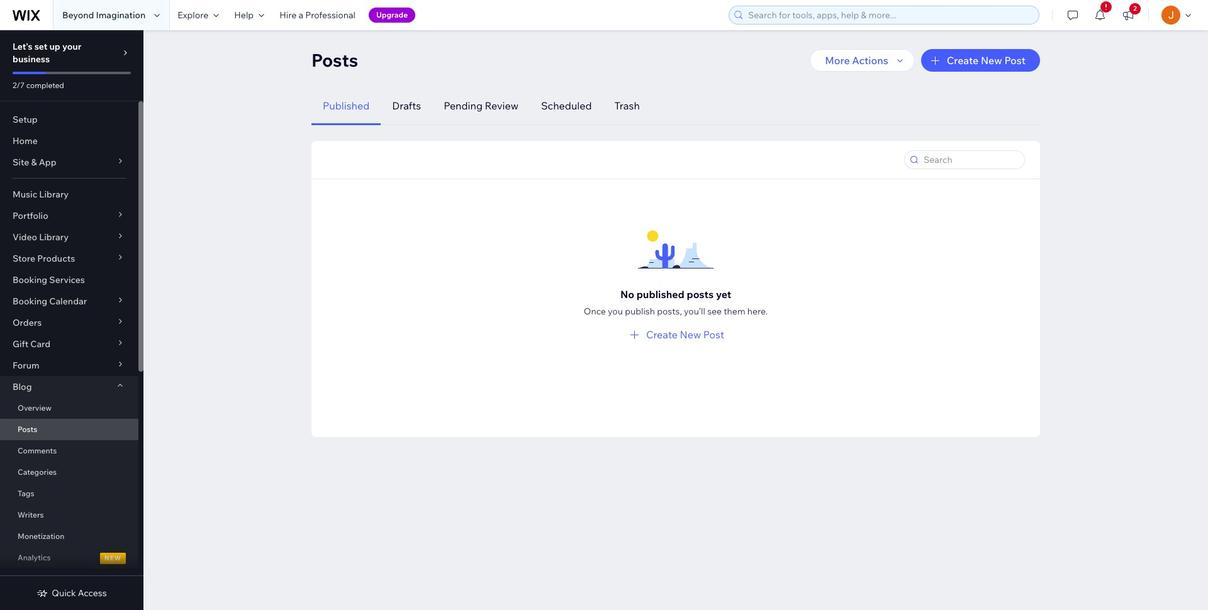 Task type: describe. For each thing, give the bounding box(es) containing it.
a
[[299, 9, 303, 21]]

posts link
[[0, 419, 139, 441]]

set
[[34, 41, 47, 52]]

let's
[[13, 41, 32, 52]]

Search for tools, apps, help & more... field
[[745, 6, 1036, 24]]

blog button
[[0, 376, 139, 398]]

scheduled
[[541, 99, 592, 112]]

completed
[[26, 81, 64, 90]]

hire
[[280, 9, 297, 21]]

booking for booking services
[[13, 274, 47, 286]]

setup
[[13, 114, 38, 125]]

you
[[608, 306, 623, 317]]

store products
[[13, 253, 75, 264]]

tags link
[[0, 483, 139, 505]]

gift card button
[[0, 334, 139, 355]]

published button
[[312, 87, 381, 125]]

publish
[[625, 306, 655, 317]]

calendar
[[49, 296, 87, 307]]

new
[[105, 555, 122, 563]]

more actions
[[825, 54, 889, 67]]

no
[[621, 288, 635, 301]]

comments link
[[0, 441, 139, 462]]

booking services link
[[0, 269, 139, 291]]

2 button
[[1115, 0, 1143, 30]]

comments
[[18, 446, 57, 456]]

new for the leftmost create new post 'button'
[[680, 329, 701, 341]]

professional
[[305, 9, 356, 21]]

app
[[39, 157, 56, 168]]

orders
[[13, 317, 42, 329]]

help
[[234, 9, 254, 21]]

library for video library
[[39, 232, 69, 243]]

more
[[825, 54, 850, 67]]

orders button
[[0, 312, 139, 334]]

forum
[[13, 360, 39, 371]]

0 horizontal spatial create new post button
[[628, 327, 725, 343]]

2/7 completed
[[13, 81, 64, 90]]

them
[[724, 306, 746, 317]]

review
[[485, 99, 519, 112]]

groups
[[13, 574, 43, 585]]

music library link
[[0, 184, 139, 205]]

you'll
[[684, 306, 706, 317]]

store
[[13, 253, 35, 264]]

scheduled button
[[530, 87, 603, 125]]

groups link
[[0, 569, 139, 591]]

writers
[[18, 511, 44, 520]]

create new post for the leftmost create new post 'button'
[[646, 329, 725, 341]]

blog
[[13, 382, 32, 393]]

post for the leftmost create new post 'button'
[[704, 329, 725, 341]]

published
[[637, 288, 685, 301]]

site & app button
[[0, 152, 139, 173]]

2/7
[[13, 81, 25, 90]]

see
[[708, 306, 722, 317]]

0 vertical spatial create new post button
[[921, 49, 1041, 72]]

products
[[37, 253, 75, 264]]

library for music library
[[39, 189, 69, 200]]

home link
[[0, 130, 139, 152]]

tags
[[18, 489, 34, 499]]

video library button
[[0, 227, 139, 248]]

post for top create new post 'button'
[[1005, 54, 1026, 67]]

business
[[13, 54, 50, 65]]

imagination
[[96, 9, 146, 21]]

booking calendar button
[[0, 291, 139, 312]]

monetization link
[[0, 526, 139, 548]]



Task type: vqa. For each thing, say whether or not it's contained in the screenshot.
Home link on the left
yes



Task type: locate. For each thing, give the bounding box(es) containing it.
actions
[[853, 54, 889, 67]]

Search field
[[920, 151, 1021, 169]]

categories
[[18, 468, 57, 477]]

0 vertical spatial create new post
[[947, 54, 1026, 67]]

1 horizontal spatial posts
[[312, 49, 358, 71]]

1 vertical spatial posts
[[18, 425, 37, 434]]

here.
[[748, 306, 768, 317]]

your
[[62, 41, 81, 52]]

2 library from the top
[[39, 232, 69, 243]]

no published posts yet once you publish posts, you'll see them here.
[[584, 288, 768, 317]]

site
[[13, 157, 29, 168]]

library inside dropdown button
[[39, 232, 69, 243]]

quick
[[52, 588, 76, 599]]

booking up the orders
[[13, 296, 47, 307]]

let's set up your business
[[13, 41, 81, 65]]

tab list containing published
[[312, 87, 1026, 125]]

music
[[13, 189, 37, 200]]

0 vertical spatial library
[[39, 189, 69, 200]]

&
[[31, 157, 37, 168]]

trash
[[615, 99, 640, 112]]

create new post for top create new post 'button'
[[947, 54, 1026, 67]]

new for top create new post 'button'
[[981, 54, 1003, 67]]

post
[[1005, 54, 1026, 67], [704, 329, 725, 341]]

1 vertical spatial create new post button
[[628, 327, 725, 343]]

0 horizontal spatial create
[[646, 329, 678, 341]]

help button
[[227, 0, 272, 30]]

1 horizontal spatial create new post
[[947, 54, 1026, 67]]

2 booking from the top
[[13, 296, 47, 307]]

1 horizontal spatial post
[[1005, 54, 1026, 67]]

published
[[323, 99, 370, 112]]

booking down store on the top of page
[[13, 274, 47, 286]]

1 vertical spatial booking
[[13, 296, 47, 307]]

hire a professional link
[[272, 0, 363, 30]]

site & app
[[13, 157, 56, 168]]

0 vertical spatial booking
[[13, 274, 47, 286]]

gift card
[[13, 339, 50, 350]]

1 horizontal spatial new
[[981, 54, 1003, 67]]

drafts button
[[381, 87, 433, 125]]

monetization
[[18, 532, 64, 541]]

setup link
[[0, 109, 139, 130]]

beyond
[[62, 9, 94, 21]]

overview
[[18, 404, 52, 413]]

1 vertical spatial create
[[646, 329, 678, 341]]

booking inside popup button
[[13, 296, 47, 307]]

posts
[[312, 49, 358, 71], [18, 425, 37, 434]]

0 vertical spatial create
[[947, 54, 979, 67]]

library up portfolio 'dropdown button'
[[39, 189, 69, 200]]

posts down professional
[[312, 49, 358, 71]]

hire a professional
[[280, 9, 356, 21]]

0 vertical spatial post
[[1005, 54, 1026, 67]]

1 booking from the top
[[13, 274, 47, 286]]

posts down overview
[[18, 425, 37, 434]]

0 horizontal spatial posts
[[18, 425, 37, 434]]

card
[[30, 339, 50, 350]]

0 vertical spatial posts
[[312, 49, 358, 71]]

1 vertical spatial create new post
[[646, 329, 725, 341]]

video library
[[13, 232, 69, 243]]

store products button
[[0, 248, 139, 269]]

library up the products
[[39, 232, 69, 243]]

forum button
[[0, 355, 139, 376]]

portfolio button
[[0, 205, 139, 227]]

portfolio
[[13, 210, 48, 222]]

0 horizontal spatial new
[[680, 329, 701, 341]]

upgrade
[[376, 10, 408, 20]]

overview link
[[0, 398, 139, 419]]

pending
[[444, 99, 483, 112]]

create new post
[[947, 54, 1026, 67], [646, 329, 725, 341]]

services
[[49, 274, 85, 286]]

1 vertical spatial library
[[39, 232, 69, 243]]

posts
[[687, 288, 714, 301]]

trash button
[[603, 87, 651, 125]]

drafts
[[392, 99, 421, 112]]

pending review
[[444, 99, 519, 112]]

0 vertical spatial new
[[981, 54, 1003, 67]]

once
[[584, 306, 606, 317]]

posts inside sidebar element
[[18, 425, 37, 434]]

library
[[39, 189, 69, 200], [39, 232, 69, 243]]

upgrade button
[[369, 8, 416, 23]]

1 horizontal spatial create
[[947, 54, 979, 67]]

0 horizontal spatial post
[[704, 329, 725, 341]]

booking calendar
[[13, 296, 87, 307]]

1 horizontal spatial create new post button
[[921, 49, 1041, 72]]

create
[[947, 54, 979, 67], [646, 329, 678, 341]]

quick access
[[52, 588, 107, 599]]

tab list
[[312, 87, 1026, 125]]

1 library from the top
[[39, 189, 69, 200]]

music library
[[13, 189, 69, 200]]

pending review button
[[433, 87, 530, 125]]

1 vertical spatial post
[[704, 329, 725, 341]]

explore
[[178, 9, 209, 21]]

categories link
[[0, 462, 139, 483]]

home
[[13, 135, 38, 147]]

booking services
[[13, 274, 85, 286]]

access
[[78, 588, 107, 599]]

1 vertical spatial new
[[680, 329, 701, 341]]

analytics
[[18, 553, 51, 563]]

0 horizontal spatial create new post
[[646, 329, 725, 341]]

booking for booking calendar
[[13, 296, 47, 307]]

yet
[[716, 288, 732, 301]]

create new post button
[[921, 49, 1041, 72], [628, 327, 725, 343]]

more actions button
[[810, 49, 915, 72]]

up
[[49, 41, 60, 52]]

sidebar element
[[0, 30, 144, 611]]

video
[[13, 232, 37, 243]]

quick access button
[[37, 588, 107, 599]]



